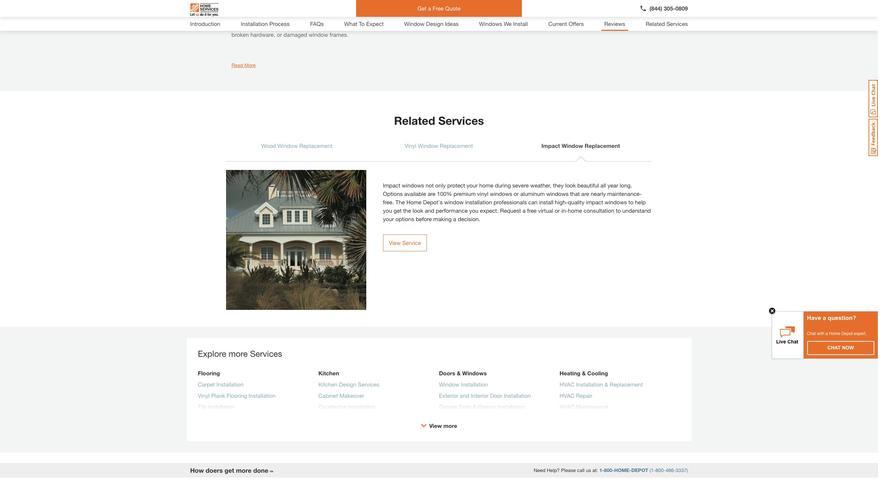 Task type: locate. For each thing, give the bounding box(es) containing it.
0 vertical spatial flooring
[[198, 370, 220, 377]]

800- right the at:
[[605, 468, 615, 474]]

1 vertical spatial flooring
[[227, 392, 247, 399]]

or left in-
[[555, 207, 560, 214]]

to down 'maintenance-'
[[616, 207, 621, 214]]

only
[[436, 182, 446, 189]]

view for view service
[[389, 239, 401, 246]]

0 vertical spatial can
[[515, 23, 524, 29]]

0 vertical spatial and
[[367, 23, 377, 29]]

and inside installing replacement windows will add beauty, value and energy efficiency to your home. new custom windows can replace rotting frames or sashes, balky or broken hardware, or damaged window frames.
[[367, 23, 377, 29]]

door up opener
[[490, 392, 503, 399]]

0 vertical spatial impact
[[542, 142, 560, 149]]

door right garage
[[459, 404, 472, 410]]

0 vertical spatial to
[[422, 23, 427, 29]]

0 vertical spatial door
[[490, 392, 503, 399]]

1 horizontal spatial are
[[582, 190, 590, 197]]

2 hvac from the top
[[560, 392, 575, 399]]

0 vertical spatial related services
[[646, 20, 688, 27]]

0 horizontal spatial home
[[407, 199, 422, 205]]

0 vertical spatial your
[[429, 23, 440, 29]]

window
[[404, 20, 425, 27], [278, 142, 298, 149], [418, 142, 439, 149], [562, 142, 584, 149], [439, 381, 460, 388]]

can right we
[[515, 23, 524, 29]]

windows up 'window installation'
[[463, 370, 487, 377]]

process
[[270, 20, 290, 27]]

beauty,
[[333, 23, 351, 29]]

a down performance
[[454, 216, 457, 222]]

installation
[[241, 20, 268, 27], [217, 381, 244, 388], [461, 381, 488, 388], [577, 381, 604, 388], [249, 392, 276, 399], [504, 392, 531, 399], [208, 404, 235, 410], [349, 404, 376, 410], [498, 404, 525, 410]]

to inside installing replacement windows will add beauty, value and energy efficiency to your home. new custom windows can replace rotting frames or sashes, balky or broken hardware, or damaged window frames.
[[422, 23, 427, 29]]

you down installation
[[470, 207, 479, 214]]

interior
[[471, 392, 489, 399]]

get a free quote
[[418, 5, 461, 12]]

are
[[428, 190, 436, 197], [582, 190, 590, 197]]

look up that
[[566, 182, 576, 189]]

2 are from the left
[[582, 190, 590, 197]]

hvac down heating
[[560, 381, 575, 388]]

0 vertical spatial kitchen
[[319, 370, 339, 377]]

and down depot's
[[425, 207, 435, 214]]

decision.
[[458, 216, 481, 222]]

1 horizontal spatial vinyl
[[405, 142, 417, 149]]

or right frames
[[582, 23, 587, 29]]

depot
[[632, 468, 649, 474]]

hvac for hvac installation & replacement
[[560, 381, 575, 388]]

frames
[[564, 23, 581, 29]]

view inside view service link
[[389, 239, 401, 246]]

add
[[322, 23, 331, 29]]

your
[[429, 23, 440, 29], [467, 182, 478, 189], [383, 216, 394, 222]]

0 vertical spatial view
[[389, 239, 401, 246]]

1 vertical spatial vinyl
[[198, 392, 210, 399]]

hvac down hvac repair link at the bottom of page
[[560, 404, 575, 410]]

2 800- from the left
[[656, 468, 666, 474]]

home left "depot"
[[830, 332, 841, 336]]

hvac left repair
[[560, 392, 575, 399]]

a right have
[[823, 315, 827, 322]]

1 vertical spatial door
[[459, 404, 472, 410]]

get inside impact windows not only protect your home during severe weather, they look beautiful all year long. options available are 100% premium vinyl windows or aluminum windows that are nearly maintenance- free. the home depot's window installation professionals can install high-quality impact windows to help you get the look and performance you expect. request a free virtual or in-home consultation to understand your options before making a decision.
[[394, 207, 402, 214]]

before
[[416, 216, 432, 222]]

repair
[[577, 392, 593, 399]]

carpet installation link
[[198, 380, 244, 392]]

countertop installation
[[319, 404, 376, 410]]

current
[[549, 20, 568, 27]]

installing replacement windows will add beauty, value and energy efficiency to your home. new custom windows can replace rotting frames or sashes, balky or broken hardware, or damaged window frames.
[[232, 23, 630, 38]]

garage door & opener installation
[[439, 404, 525, 410]]

efficiency
[[397, 23, 420, 29]]

kitchen for kitchen design services
[[319, 381, 338, 388]]

0 horizontal spatial impact
[[383, 182, 401, 189]]

design down free
[[426, 20, 444, 27]]

0 horizontal spatial 800-
[[605, 468, 615, 474]]

flooring up carpet
[[198, 370, 220, 377]]

are up depot's
[[428, 190, 436, 197]]

window for impact window replacement
[[562, 142, 584, 149]]

view left service
[[389, 239, 401, 246]]

& down the cooling at the right bottom
[[605, 381, 609, 388]]

kitchen design services link
[[319, 380, 380, 392]]

cabinet makeover link
[[319, 392, 365, 403]]

windows down during
[[490, 190, 513, 197]]

heating
[[560, 370, 581, 377]]

related services down (844) 305-0809 link
[[646, 20, 688, 27]]

replace
[[526, 23, 544, 29]]

& inside hvac installation & replacement link
[[605, 381, 609, 388]]

more down garage
[[444, 423, 458, 429]]

1 horizontal spatial door
[[490, 392, 503, 399]]

1 vertical spatial kitchen
[[319, 381, 338, 388]]

help?
[[547, 468, 560, 474]]

0 horizontal spatial view
[[389, 239, 401, 246]]

premium
[[454, 190, 476, 197]]

more left done
[[236, 467, 252, 475]]

1 horizontal spatial related
[[646, 20, 665, 27]]

at:
[[593, 468, 598, 474]]

explore more services
[[198, 349, 282, 359]]

free
[[433, 5, 444, 12]]

and
[[367, 23, 377, 29], [425, 207, 435, 214], [460, 392, 470, 399]]

windows up available
[[402, 182, 424, 189]]

vinyl window replacement
[[405, 142, 473, 149]]

1 horizontal spatial your
[[429, 23, 440, 29]]

1 horizontal spatial you
[[470, 207, 479, 214]]

get
[[394, 207, 402, 214], [225, 467, 234, 475]]

1 vertical spatial design
[[339, 381, 357, 388]]

0 vertical spatial home
[[407, 199, 422, 205]]

windows left we
[[479, 20, 503, 27]]

how
[[190, 467, 204, 475]]

kitchen
[[319, 370, 339, 377], [319, 381, 338, 388]]

need help? please call us at: 1-800-home-depot (1-800-466-3337)
[[534, 468, 688, 474]]

makeover
[[340, 392, 365, 399]]

hvac installation & replacement
[[560, 381, 643, 388]]

1 horizontal spatial 800-
[[656, 468, 666, 474]]

1 vertical spatial related services
[[394, 114, 484, 127]]

a inside "button"
[[428, 5, 431, 12]]

hvac for hvac repair
[[560, 392, 575, 399]]

installing
[[232, 23, 254, 29]]

1 horizontal spatial home
[[568, 207, 583, 214]]

2 vertical spatial hvac
[[560, 404, 575, 410]]

kitchen for kitchen
[[319, 370, 339, 377]]

what to expect
[[344, 20, 384, 27]]

consultation
[[584, 207, 615, 214]]

1 horizontal spatial get
[[394, 207, 402, 214]]

1 vertical spatial impact
[[383, 182, 401, 189]]

window up performance
[[445, 199, 464, 205]]

1 horizontal spatial impact
[[542, 142, 560, 149]]

2 kitchen from the top
[[319, 381, 338, 388]]

0 horizontal spatial related services
[[394, 114, 484, 127]]

to right efficiency
[[422, 23, 427, 29]]

a right get
[[428, 5, 431, 12]]

related services up vinyl window replacement at the top of the page
[[394, 114, 484, 127]]

1 vertical spatial can
[[529, 199, 538, 205]]

1 vertical spatial home
[[830, 332, 841, 336]]

3 hvac from the top
[[560, 404, 575, 410]]

2 horizontal spatial your
[[467, 182, 478, 189]]

get a free quote button
[[356, 0, 522, 17]]

1 horizontal spatial look
[[566, 182, 576, 189]]

window inside installing replacement windows will add beauty, value and energy efficiency to your home. new custom windows can replace rotting frames or sashes, balky or broken hardware, or damaged window frames.
[[309, 31, 328, 38]]

year
[[608, 182, 619, 189]]

1 horizontal spatial to
[[616, 207, 621, 214]]

0 horizontal spatial can
[[515, 23, 524, 29]]

flooring right the "plank" at bottom left
[[227, 392, 247, 399]]

1 vertical spatial window
[[445, 199, 464, 205]]

0 vertical spatial look
[[566, 182, 576, 189]]

0 horizontal spatial are
[[428, 190, 436, 197]]

are down beautiful
[[582, 190, 590, 197]]

1 vertical spatial get
[[225, 467, 234, 475]]

offers
[[569, 20, 584, 27]]

2 horizontal spatial and
[[460, 392, 470, 399]]

& down interior
[[473, 404, 477, 410]]

window design ideas
[[404, 20, 459, 27]]

vinyl
[[405, 142, 417, 149], [198, 392, 210, 399]]

vinyl for vinyl plank flooring installation
[[198, 392, 210, 399]]

0 horizontal spatial you
[[383, 207, 392, 214]]

0 horizontal spatial related
[[394, 114, 436, 127]]

to
[[422, 23, 427, 29], [629, 199, 634, 205], [616, 207, 621, 214]]

1 horizontal spatial can
[[529, 199, 538, 205]]

live chat image
[[869, 80, 879, 118]]

1 horizontal spatial design
[[426, 20, 444, 27]]

home down quality
[[568, 207, 583, 214]]

1 vertical spatial and
[[425, 207, 435, 214]]

look up before
[[413, 207, 424, 214]]

&
[[457, 370, 461, 377], [582, 370, 586, 377], [605, 381, 609, 388], [473, 404, 477, 410]]

windows up the damaged
[[288, 23, 310, 29]]

1 vertical spatial hvac
[[560, 392, 575, 399]]

need
[[534, 468, 546, 474]]

will
[[312, 23, 320, 29]]

related up vinyl window replacement at the top of the page
[[394, 114, 436, 127]]

exterior
[[439, 392, 459, 399]]

1 horizontal spatial and
[[425, 207, 435, 214]]

0 horizontal spatial design
[[339, 381, 357, 388]]

feedback link image
[[869, 119, 879, 156]]

and down window installation link
[[460, 392, 470, 399]]

get down the on the left of the page
[[394, 207, 402, 214]]

energy
[[378, 23, 395, 29]]

design
[[426, 20, 444, 27], [339, 381, 357, 388]]

2 vertical spatial and
[[460, 392, 470, 399]]

0 vertical spatial get
[[394, 207, 402, 214]]

0 vertical spatial vinyl
[[405, 142, 417, 149]]

1 horizontal spatial view
[[430, 423, 442, 429]]

1 vertical spatial look
[[413, 207, 424, 214]]

2 vertical spatial your
[[383, 216, 394, 222]]

more right explore
[[229, 349, 248, 359]]

0 horizontal spatial look
[[413, 207, 424, 214]]

doers
[[206, 467, 223, 475]]

design up makeover
[[339, 381, 357, 388]]

home up vinyl
[[480, 182, 494, 189]]

0 vertical spatial windows
[[479, 20, 503, 27]]

maintenance
[[577, 404, 609, 410]]

1 hvac from the top
[[560, 381, 575, 388]]

1 vertical spatial related
[[394, 114, 436, 127]]

0 vertical spatial window
[[309, 31, 328, 38]]

hvac
[[560, 381, 575, 388], [560, 392, 575, 399], [560, 404, 575, 410]]

can
[[515, 23, 524, 29], [529, 199, 538, 205]]

your left options
[[383, 216, 394, 222]]

windows
[[288, 23, 310, 29], [492, 23, 514, 29], [402, 182, 424, 189], [490, 190, 513, 197], [547, 190, 569, 197], [605, 199, 627, 205]]

view down garage
[[430, 423, 442, 429]]

1 horizontal spatial home
[[830, 332, 841, 336]]

free
[[528, 207, 537, 214]]

0 horizontal spatial flooring
[[198, 370, 220, 377]]

1 vertical spatial more
[[444, 423, 458, 429]]

your left 'home.'
[[429, 23, 440, 29]]

1 horizontal spatial window
[[445, 199, 464, 205]]

3337)
[[676, 468, 688, 474]]

free.
[[383, 199, 394, 205]]

1 kitchen from the top
[[319, 370, 339, 377]]

and inside impact windows not only protect your home during severe weather, they look beautiful all year long. options available are 100% premium vinyl windows or aluminum windows that are nearly maintenance- free. the home depot's window installation professionals can install high-quality impact windows to help you get the look and performance you expect. request a free virtual or in-home consultation to understand your options before making a decision.
[[425, 207, 435, 214]]

0 vertical spatial related
[[646, 20, 665, 27]]

0 vertical spatial more
[[229, 349, 248, 359]]

home down available
[[407, 199, 422, 205]]

view service
[[389, 239, 421, 246]]

to left the help
[[629, 199, 634, 205]]

impact
[[542, 142, 560, 149], [383, 182, 401, 189]]

window down 'will'
[[309, 31, 328, 38]]

related down (844)
[[646, 20, 665, 27]]

do it for you logo image
[[190, 0, 218, 19]]

your up premium in the top of the page
[[467, 182, 478, 189]]

2 vertical spatial to
[[616, 207, 621, 214]]

0 horizontal spatial and
[[367, 23, 377, 29]]

ideas
[[445, 20, 459, 27]]

1 horizontal spatial related services
[[646, 20, 688, 27]]

0 vertical spatial hvac
[[560, 381, 575, 388]]

impact for impact windows not only protect your home during severe weather, they look beautiful all year long. options available are 100% premium vinyl windows or aluminum windows that are nearly maintenance- free. the home depot's window installation professionals can install high-quality impact windows to help you get the look and performance you expect. request a free virtual or in-home consultation to understand your options before making a decision.
[[383, 182, 401, 189]]

a left the free
[[523, 207, 526, 214]]

door
[[490, 392, 503, 399], [459, 404, 472, 410]]

flooring
[[198, 370, 220, 377], [227, 392, 247, 399]]

800- right depot
[[656, 468, 666, 474]]

and right to
[[367, 23, 377, 29]]

impact inside impact windows not only protect your home during severe weather, they look beautiful all year long. options available are 100% premium vinyl windows or aluminum windows that are nearly maintenance- free. the home depot's window installation professionals can install high-quality impact windows to help you get the look and performance you expect. request a free virtual or in-home consultation to understand your options before making a decision.
[[383, 182, 401, 189]]

rotting
[[546, 23, 562, 29]]

can down aluminum
[[529, 199, 538, 205]]

get right doers
[[225, 467, 234, 475]]

your inside installing replacement windows will add beauty, value and energy efficiency to your home. new custom windows can replace rotting frames or sashes, balky or broken hardware, or damaged window frames.
[[429, 23, 440, 29]]

1 vertical spatial view
[[430, 423, 442, 429]]

0 vertical spatial home
[[480, 182, 494, 189]]

damaged
[[284, 31, 307, 38]]

home
[[407, 199, 422, 205], [830, 332, 841, 336]]

introduction
[[190, 20, 220, 27]]

the
[[396, 199, 405, 205]]

vinyl for vinyl window replacement
[[405, 142, 417, 149]]

you down free.
[[383, 207, 392, 214]]

1 vertical spatial to
[[629, 199, 634, 205]]

impact for impact window replacement
[[542, 142, 560, 149]]

window inside window installation link
[[439, 381, 460, 388]]

0 vertical spatial design
[[426, 20, 444, 27]]

current offers
[[549, 20, 584, 27]]

home
[[480, 182, 494, 189], [568, 207, 583, 214]]

0 horizontal spatial window
[[309, 31, 328, 38]]

0 horizontal spatial to
[[422, 23, 427, 29]]

view
[[389, 239, 401, 246], [430, 423, 442, 429]]

1 you from the left
[[383, 207, 392, 214]]

0 horizontal spatial vinyl
[[198, 392, 210, 399]]

window installation
[[439, 381, 488, 388]]

installation
[[466, 199, 492, 205]]



Task type: describe. For each thing, give the bounding box(es) containing it.
with
[[818, 332, 825, 336]]

plank
[[211, 392, 225, 399]]

value
[[352, 23, 366, 29]]

in-
[[562, 207, 568, 214]]

window for wood window replacement
[[278, 142, 298, 149]]

(844) 305-0809 link
[[640, 4, 688, 13]]

0 horizontal spatial your
[[383, 216, 394, 222]]

options
[[383, 190, 403, 197]]

can inside installing replacement windows will add beauty, value and energy efficiency to your home. new custom windows can replace rotting frames or sashes, balky or broken hardware, or damaged window frames.
[[515, 23, 524, 29]]

or down severe
[[514, 190, 519, 197]]

heating & cooling
[[560, 370, 608, 377]]

2 horizontal spatial to
[[629, 199, 634, 205]]

can inside impact windows not only protect your home during severe weather, they look beautiful all year long. options available are 100% premium vinyl windows or aluminum windows that are nearly maintenance- free. the home depot's window installation professionals can install high-quality impact windows to help you get the look and performance you expect. request a free virtual or in-home consultation to understand your options before making a decision.
[[529, 199, 538, 205]]

we
[[504, 20, 512, 27]]

done
[[253, 467, 269, 475]]

during
[[495, 182, 511, 189]]

window inside impact windows not only protect your home during severe weather, they look beautiful all year long. options available are 100% premium vinyl windows or aluminum windows that are nearly maintenance- free. the home depot's window installation professionals can install high-quality impact windows to help you get the look and performance you expect. request a free virtual or in-home consultation to understand your options before making a decision.
[[445, 199, 464, 205]]

tile installation
[[198, 404, 235, 410]]

impact windows not only protect your home during severe weather, they look beautiful all year long. options available are 100% premium vinyl windows or aluminum windows that are nearly maintenance- free. the home depot's window installation professionals can install high-quality impact windows to help you get the look and performance you expect. request a free virtual or in-home consultation to understand your options before making a decision.
[[383, 182, 651, 222]]

explore
[[198, 349, 226, 359]]

vinyl
[[478, 190, 489, 197]]

severe
[[513, 182, 529, 189]]

carpet
[[198, 381, 215, 388]]

garage door & opener installation link
[[439, 403, 525, 414]]

1 vertical spatial home
[[568, 207, 583, 214]]

0 horizontal spatial home
[[480, 182, 494, 189]]

get
[[418, 5, 427, 12]]

hvac maintenance link
[[560, 403, 609, 414]]

wood
[[261, 142, 276, 149]]

0809
[[676, 5, 688, 12]]

aluminum
[[521, 190, 545, 197]]

they
[[553, 182, 564, 189]]

view for view more
[[430, 423, 442, 429]]

installation process
[[241, 20, 290, 27]]

1 vertical spatial your
[[467, 182, 478, 189]]

2 vertical spatial more
[[236, 467, 252, 475]]

wood window replacement
[[261, 142, 333, 149]]

service
[[403, 239, 421, 246]]

window installation link
[[439, 380, 488, 392]]

home.
[[441, 23, 457, 29]]

exterior and interior door installation link
[[439, 392, 531, 403]]

1-
[[600, 468, 605, 474]]

carpet installation
[[198, 381, 244, 388]]

view service link
[[383, 235, 427, 251]]

or down process
[[277, 31, 282, 38]]

0 horizontal spatial get
[[225, 467, 234, 475]]

home inside impact windows not only protect your home during severe weather, they look beautiful all year long. options available are 100% premium vinyl windows or aluminum windows that are nearly maintenance- free. the home depot's window installation professionals can install high-quality impact windows to help you get the look and performance you expect. request a free virtual or in-home consultation to understand your options before making a decision.
[[407, 199, 422, 205]]

custom
[[471, 23, 490, 29]]

expect.
[[480, 207, 499, 214]]

100%
[[437, 190, 452, 197]]

balky
[[610, 23, 623, 29]]

replacement for impact window replacement
[[585, 142, 621, 149]]

quality
[[568, 199, 585, 205]]

kitchen design services
[[319, 381, 380, 388]]

& right the doors
[[457, 370, 461, 377]]

long.
[[620, 182, 633, 189]]

countertop installation link
[[319, 403, 376, 414]]

windows we install
[[479, 20, 528, 27]]

1 are from the left
[[428, 190, 436, 197]]

windows right custom
[[492, 23, 514, 29]]

chat
[[808, 332, 816, 336]]

high-
[[556, 199, 568, 205]]

tile
[[198, 404, 207, 410]]

how doers get more done ™
[[190, 467, 273, 475]]

depot
[[842, 332, 853, 336]]

request
[[501, 207, 521, 214]]

professionals
[[494, 199, 527, 205]]

beautiful
[[578, 182, 599, 189]]

design for window
[[426, 20, 444, 27]]

depot's
[[423, 199, 443, 205]]

cabinet
[[319, 392, 338, 399]]

please
[[562, 468, 576, 474]]

hvac maintenance
[[560, 404, 609, 410]]

more for view
[[444, 423, 458, 429]]

vinyl plank flooring installation
[[198, 392, 276, 399]]

protect
[[448, 182, 465, 189]]

not
[[426, 182, 434, 189]]

& left the cooling at the right bottom
[[582, 370, 586, 377]]

more
[[245, 62, 256, 68]]

install
[[540, 199, 554, 205]]

2 you from the left
[[470, 207, 479, 214]]

weather,
[[531, 182, 552, 189]]

have
[[808, 315, 822, 322]]

or right balky
[[625, 23, 630, 29]]

countertop
[[319, 404, 347, 410]]

1 horizontal spatial flooring
[[227, 392, 247, 399]]

sashes,
[[589, 23, 608, 29]]

(1-
[[650, 468, 656, 474]]

windows down they
[[547, 190, 569, 197]]

expert.
[[855, 332, 867, 336]]

design for kitchen
[[339, 381, 357, 388]]

replacement for vinyl window replacement
[[440, 142, 473, 149]]

doors & windows
[[439, 370, 487, 377]]

& inside garage door & opener installation link
[[473, 404, 477, 410]]

hardware,
[[251, 31, 275, 38]]

making
[[434, 216, 452, 222]]

available
[[405, 190, 427, 197]]

replacement for wood window replacement
[[300, 142, 333, 149]]

what
[[344, 20, 358, 27]]

windows down 'maintenance-'
[[605, 199, 627, 205]]

home-
[[615, 468, 632, 474]]

more for explore
[[229, 349, 248, 359]]

impact
[[586, 199, 604, 205]]

305-
[[664, 5, 676, 12]]

hvac repair
[[560, 392, 593, 399]]

0 horizontal spatial door
[[459, 404, 472, 410]]

hvac for hvac maintenance
[[560, 404, 575, 410]]

frames.
[[330, 31, 349, 38]]

chat
[[828, 345, 841, 351]]

window for vinyl window replacement
[[418, 142, 439, 149]]

chat now link
[[808, 342, 875, 355]]

now
[[843, 345, 855, 351]]

a right the with
[[826, 332, 829, 336]]

1 vertical spatial windows
[[463, 370, 487, 377]]

services inside kitchen design services link
[[358, 381, 380, 388]]

1 800- from the left
[[605, 468, 615, 474]]

performance
[[436, 207, 468, 214]]



Task type: vqa. For each thing, say whether or not it's contained in the screenshot.
on in the This slime recipe uses ordinary ingredients to make slime. Pour 1 cup of white glue into a mixing bowl. Add 1 tablespoon ofbaking soda. Mix the contents of the bowl thoroughly. Add more or less glue depending on your desired consistency.
no



